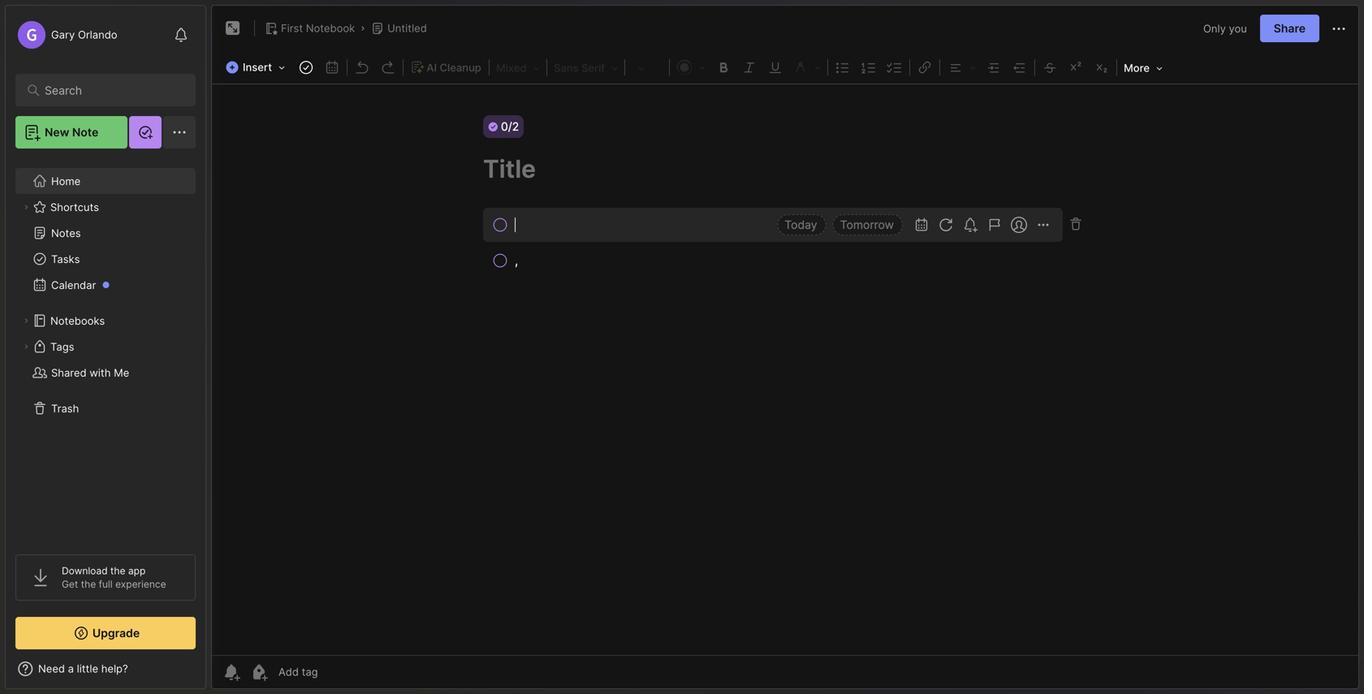 Task type: describe. For each thing, give the bounding box(es) containing it.
expand notebooks image
[[21, 316, 31, 326]]

upgrade
[[92, 627, 140, 640]]

trash link
[[15, 396, 195, 422]]

font size image
[[627, 57, 668, 78]]

More actions field
[[1329, 18, 1349, 39]]

tree inside main element
[[6, 158, 205, 540]]

untitled
[[388, 22, 427, 35]]

0 horizontal spatial the
[[81, 579, 96, 590]]

you
[[1229, 22, 1247, 35]]

expand note image
[[223, 19, 243, 38]]

first
[[281, 22, 303, 35]]

Heading level field
[[491, 57, 545, 78]]

Font size field
[[627, 57, 668, 78]]

need
[[38, 663, 65, 675]]

share
[[1274, 22, 1306, 35]]

0 vertical spatial the
[[110, 565, 125, 577]]

new
[[45, 125, 69, 139]]

download the app get the full experience
[[62, 565, 166, 590]]

orlando
[[78, 28, 117, 41]]

help?
[[101, 663, 128, 675]]

tasks button
[[15, 246, 195, 272]]

notebook
[[306, 22, 355, 35]]

tags button
[[15, 334, 195, 360]]

with
[[90, 366, 111, 379]]

Font family field
[[549, 57, 623, 78]]

shared with me link
[[15, 360, 195, 386]]

more actions image
[[1329, 19, 1349, 39]]

shared
[[51, 366, 87, 379]]

shortcuts
[[50, 201, 99, 213]]

note
[[72, 125, 98, 139]]

expand tags image
[[21, 342, 31, 352]]

Font color field
[[672, 56, 711, 77]]

only
[[1204, 22, 1226, 35]]

More field
[[1119, 57, 1168, 80]]

WHAT'S NEW field
[[6, 656, 205, 682]]

more
[[1124, 62, 1150, 74]]

Note Editor text field
[[212, 84, 1359, 655]]

tasks
[[51, 253, 80, 265]]

Alignment field
[[942, 56, 981, 77]]

gary orlando
[[51, 28, 117, 41]]

Highlight field
[[789, 56, 826, 77]]

share button
[[1260, 15, 1320, 42]]



Task type: vqa. For each thing, say whether or not it's contained in the screenshot.
Tab List
no



Task type: locate. For each thing, give the bounding box(es) containing it.
notebooks
[[50, 315, 105, 327]]

the up full
[[110, 565, 125, 577]]

home link
[[15, 168, 196, 194]]

the
[[110, 565, 125, 577], [81, 579, 96, 590]]

experience
[[115, 579, 166, 590]]

download
[[62, 565, 108, 577]]

app
[[128, 565, 146, 577]]

1 vertical spatial the
[[81, 579, 96, 590]]

none search field inside main element
[[45, 80, 174, 100]]

shortcuts button
[[15, 194, 195, 220]]

Insert field
[[222, 56, 293, 79]]

calendar
[[51, 279, 96, 291]]

notebooks link
[[15, 308, 195, 334]]

1 horizontal spatial the
[[110, 565, 125, 577]]

main element
[[0, 0, 211, 694]]

font color image
[[672, 56, 711, 77]]

add tag image
[[249, 663, 269, 682]]

full
[[99, 579, 113, 590]]

font family image
[[549, 57, 623, 78]]

tree
[[6, 158, 205, 540]]

notes
[[51, 227, 81, 239]]

shared with me
[[51, 366, 129, 379]]

click to collapse image
[[205, 664, 217, 684]]

note window element
[[211, 5, 1360, 694]]

alignment image
[[942, 56, 981, 77]]

Search text field
[[45, 83, 174, 98]]

untitled button
[[368, 17, 430, 40]]

need a little help?
[[38, 663, 128, 675]]

add a reminder image
[[222, 663, 241, 682]]

first notebook button
[[262, 17, 358, 40]]

me
[[114, 366, 129, 379]]

task image
[[295, 56, 318, 79]]

Add tag field
[[277, 665, 399, 679]]

heading level image
[[491, 57, 545, 78]]

tags
[[50, 340, 74, 353]]

the down download
[[81, 579, 96, 590]]

trash
[[51, 402, 79, 415]]

a
[[68, 663, 74, 675]]

tree containing home
[[6, 158, 205, 540]]

None search field
[[45, 80, 174, 100]]

upgrade button
[[15, 617, 196, 650]]

little
[[77, 663, 98, 675]]

home
[[51, 175, 81, 187]]

first notebook
[[281, 22, 355, 35]]

Account field
[[15, 19, 117, 51]]

notes link
[[15, 220, 195, 246]]

insert
[[243, 61, 272, 73]]

get
[[62, 579, 78, 590]]

highlight image
[[789, 56, 826, 77]]

new note
[[45, 125, 98, 139]]

gary
[[51, 28, 75, 41]]

only you
[[1204, 22, 1247, 35]]

calendar button
[[15, 272, 195, 298]]



